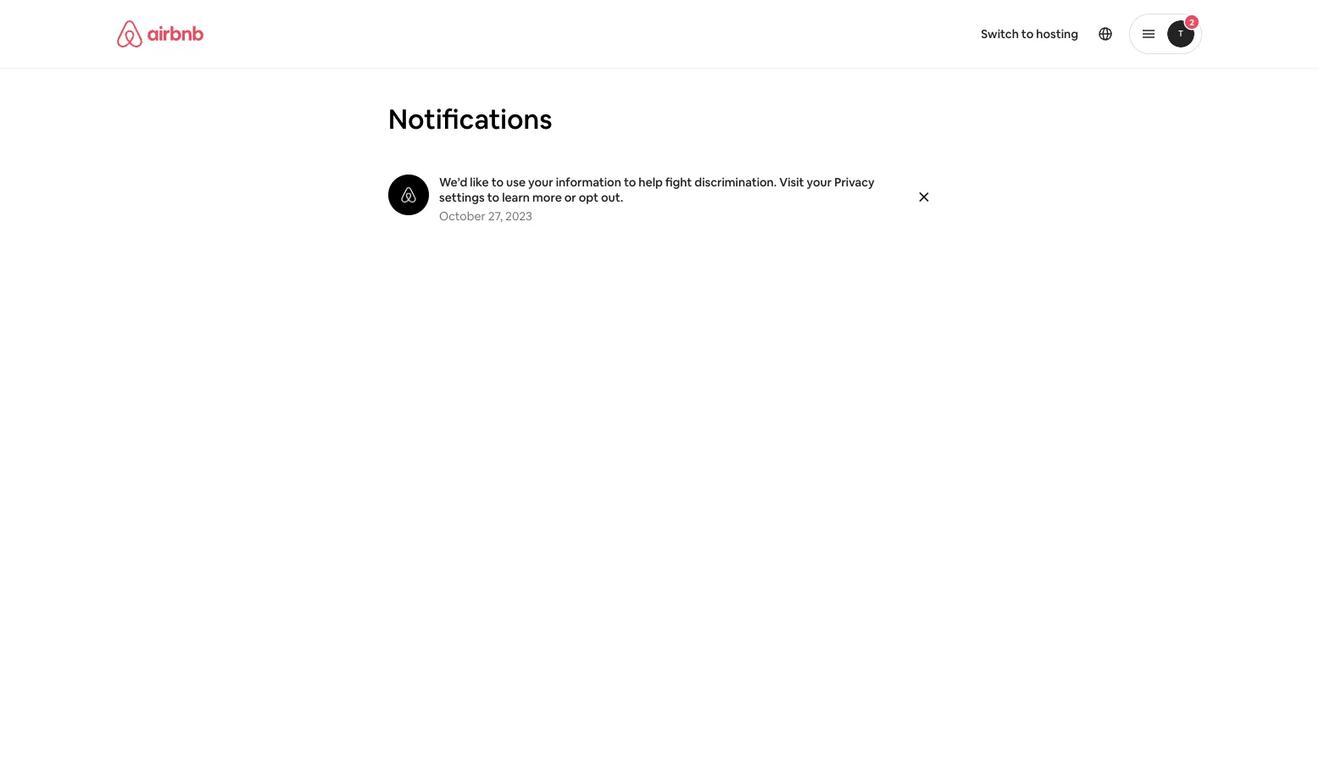 Task type: locate. For each thing, give the bounding box(es) containing it.
we'd
[[439, 175, 468, 190]]

your right visit
[[807, 175, 832, 190]]

notifications
[[388, 101, 553, 137]]

hosting
[[1037, 26, 1079, 42]]

your right use
[[528, 175, 554, 190]]

visit
[[780, 175, 804, 190]]

profile element
[[680, 0, 1203, 68]]

settings
[[439, 190, 485, 205]]

to up 27,
[[487, 190, 500, 205]]

help
[[639, 175, 663, 190]]

out.
[[601, 190, 624, 205]]

your
[[528, 175, 554, 190], [807, 175, 832, 190]]

27,
[[488, 209, 503, 224]]

1 horizontal spatial your
[[807, 175, 832, 190]]

to right switch
[[1022, 26, 1034, 42]]

0 horizontal spatial your
[[528, 175, 554, 190]]

information
[[556, 175, 622, 190]]

to inside profile element
[[1022, 26, 1034, 42]]

2023
[[505, 209, 533, 224]]

1 your from the left
[[528, 175, 554, 190]]

fight
[[666, 175, 692, 190]]

opt
[[579, 190, 599, 205]]

october
[[439, 209, 486, 224]]

more
[[533, 190, 562, 205]]

to
[[1022, 26, 1034, 42], [492, 175, 504, 190], [624, 175, 636, 190], [487, 190, 500, 205]]



Task type: vqa. For each thing, say whether or not it's contained in the screenshot.
Let the outside in as you take the first sips of your morning coffee. image
no



Task type: describe. For each thing, give the bounding box(es) containing it.
switch to hosting
[[981, 26, 1079, 42]]

2 button
[[1130, 14, 1203, 54]]

learn
[[502, 190, 530, 205]]

discrimination.
[[695, 175, 777, 190]]

privacy
[[835, 175, 875, 190]]

to right the like
[[492, 175, 504, 190]]

like
[[470, 175, 489, 190]]

2 your from the left
[[807, 175, 832, 190]]

to left help
[[624, 175, 636, 190]]

we'd like to use your information to help fight discrimination. visit your privacy settings to learn more or opt out. october 27, 2023
[[439, 175, 875, 224]]

2
[[1190, 17, 1195, 28]]

switch
[[981, 26, 1019, 42]]

use
[[506, 175, 526, 190]]

or
[[565, 190, 577, 205]]

switch to hosting link
[[971, 16, 1089, 52]]



